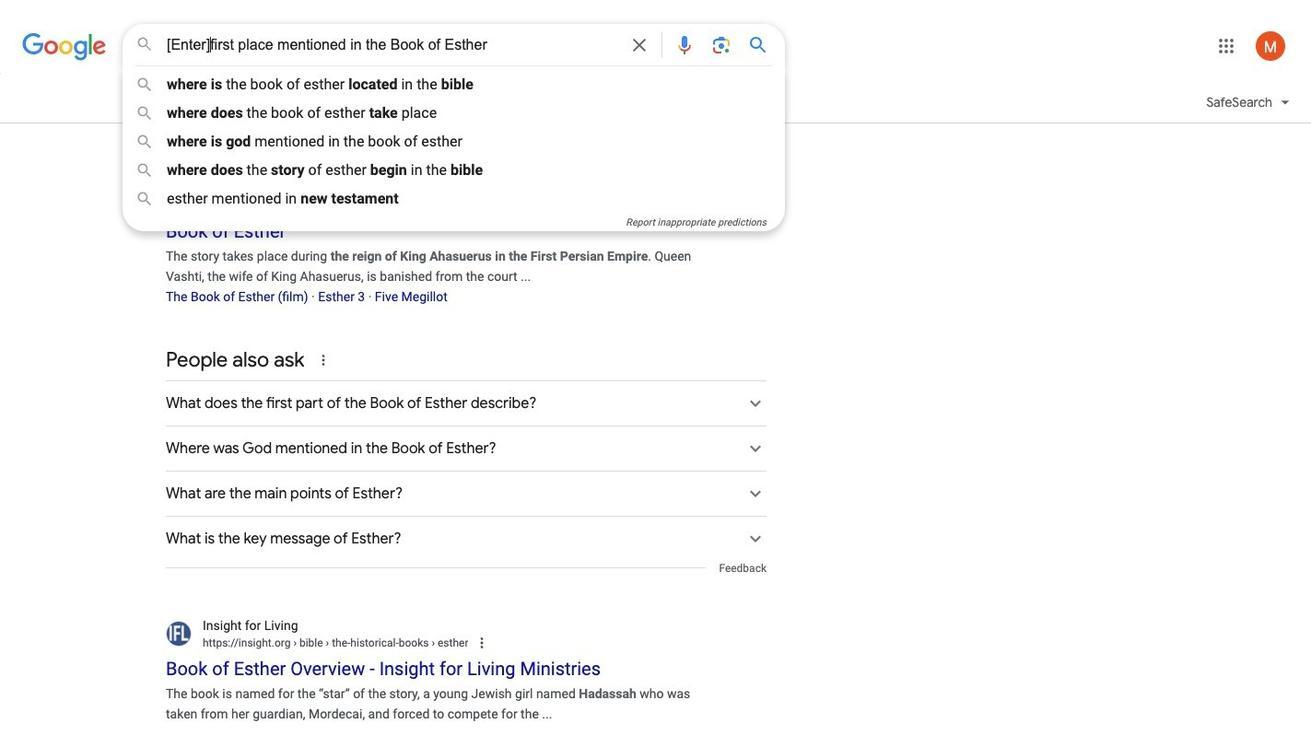 Task type: locate. For each thing, give the bounding box(es) containing it.
Search text field
[[167, 35, 618, 58]]

list box
[[123, 70, 785, 213]]

None text field
[[203, 197, 432, 214], [203, 635, 469, 652], [203, 197, 432, 214], [203, 635, 469, 652]]

navigation
[[0, 81, 1312, 134]]

search by image image
[[711, 34, 733, 56]]

None text field
[[319, 199, 432, 212], [291, 637, 469, 650], [319, 199, 432, 212], [291, 637, 469, 650]]

None search field
[[0, 23, 785, 231]]



Task type: vqa. For each thing, say whether or not it's contained in the screenshot.
Search Labs icon
no



Task type: describe. For each thing, give the bounding box(es) containing it.
search by voice image
[[674, 34, 696, 56]]

google image
[[22, 33, 107, 61]]



